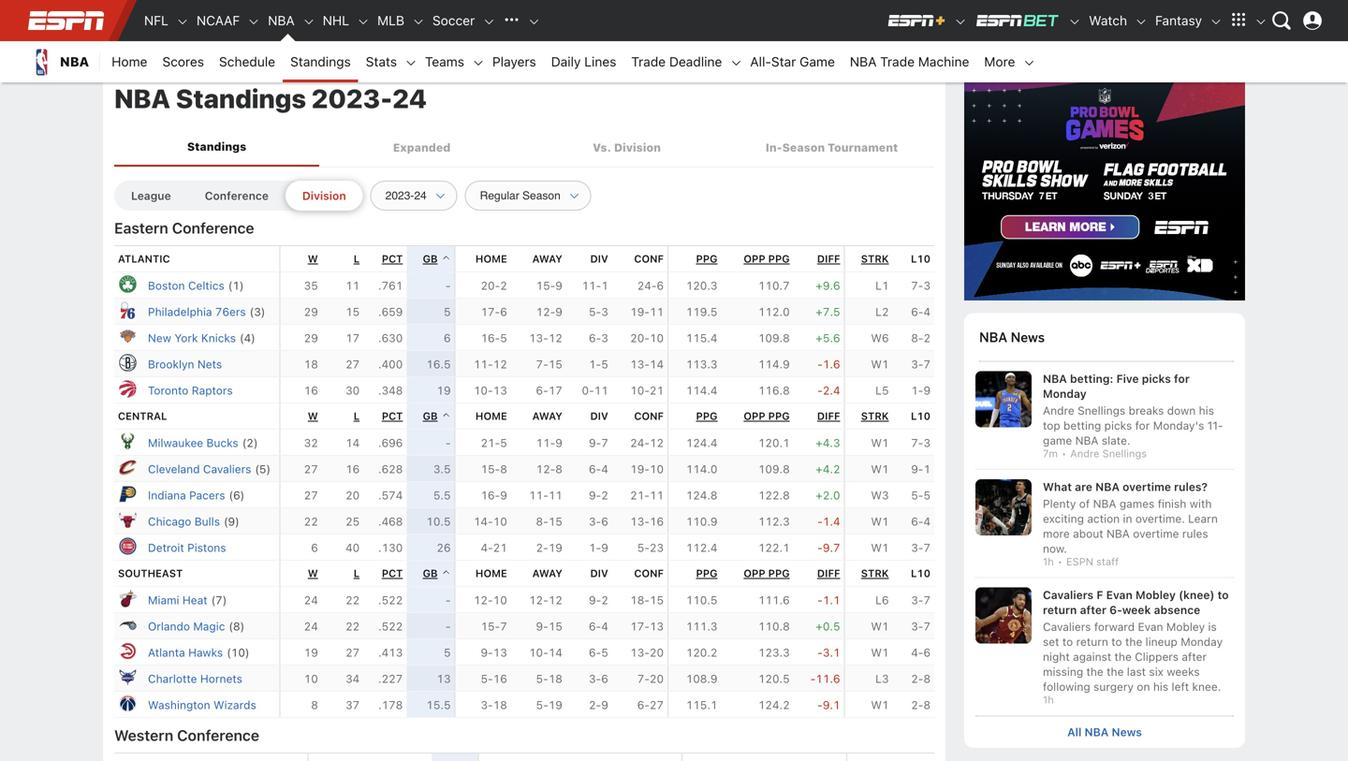 Task type: locate. For each thing, give the bounding box(es) containing it.
3 diff from the top
[[817, 568, 841, 580]]

cavaliers left f on the bottom right of the page
[[1043, 589, 1094, 602]]

0 vertical spatial gb
[[423, 253, 438, 265]]

12 for 24-
[[650, 437, 664, 450]]

1 vertical spatial 21
[[493, 541, 507, 555]]

espn more sports home page image
[[498, 7, 526, 35]]

24 for 12-10
[[304, 594, 318, 607]]

1 home from the top
[[476, 253, 507, 265]]

9-1
[[911, 463, 931, 476]]

0 vertical spatial mobley
[[1136, 589, 1176, 602]]

111.3
[[686, 620, 718, 633]]

2 3-7 from the top
[[911, 541, 931, 555]]

15- down "12-10"
[[481, 620, 500, 633]]

l10 down 5-5
[[911, 568, 931, 580]]

2 vertical spatial strk
[[861, 568, 889, 580]]

7-3 up 9-1 at the right bottom of page
[[911, 437, 931, 450]]

2023-
[[312, 83, 393, 114]]

2 vertical spatial w link
[[308, 568, 318, 580]]

diff down -9.7
[[817, 568, 841, 580]]

tab list containing standings
[[114, 128, 935, 167]]

division right conference link
[[302, 189, 346, 202]]

opp down 116.8
[[744, 410, 766, 423]]

1h down now.
[[1043, 556, 1054, 568]]

2 diff link from the top
[[817, 410, 841, 423]]

3 opp ppg link from the top
[[744, 568, 790, 580]]

players
[[493, 54, 536, 69]]

24- up 19-11
[[637, 279, 657, 292]]

1 horizontal spatial 1-9
[[911, 384, 931, 397]]

1 l link from the top
[[354, 253, 360, 265]]

w1 for -1.6
[[871, 358, 889, 371]]

advertisement element
[[333, 0, 1015, 52], [965, 66, 1246, 301]]

4 3-7 from the top
[[911, 620, 931, 633]]

(2)
[[242, 437, 258, 450]]

6- inside the cavaliers f evan mobley (knee) to return after 6-week absence cavaliers forward evan mobley is set to return to the lineup monday night against the clippers after missing the the last six weeks following surgery on his left knee. 1h
[[1110, 604, 1123, 617]]

9- right "11-9"
[[589, 437, 601, 450]]

1 w link from the top
[[308, 253, 318, 265]]

0 horizontal spatial division
[[302, 189, 346, 202]]

22 for 15-7
[[346, 620, 360, 633]]

109.8 for +5.6
[[758, 332, 790, 345]]

1 vertical spatial 29
[[304, 332, 318, 345]]

opp ppg down 116.8
[[744, 410, 790, 423]]

philadelphia 76ers (3)
[[148, 305, 265, 319]]

2 away from the top
[[532, 410, 563, 423]]

2 2-8 from the top
[[911, 699, 931, 712]]

19- up 20-10 on the top left of the page
[[630, 305, 650, 319]]

conference link
[[188, 181, 286, 211]]

cha image
[[118, 668, 137, 687]]

3 3-7 from the top
[[911, 594, 931, 607]]

2 9-2 from the top
[[589, 594, 609, 607]]

20 up 7-20
[[650, 646, 664, 659]]

1 horizontal spatial news
[[1112, 726, 1142, 739]]

1 opp ppg link from the top
[[744, 253, 790, 265]]

2 vertical spatial strk link
[[861, 568, 889, 580]]

14 up 5-18
[[549, 646, 563, 659]]

10 for 12-
[[493, 594, 507, 607]]

0 vertical spatial opp ppg
[[744, 253, 790, 265]]

3 w from the top
[[308, 568, 318, 580]]

14 for 13-
[[650, 358, 664, 371]]

conf down 10-21
[[634, 410, 664, 423]]

3 gb link from the top
[[423, 568, 451, 580]]

all-star game
[[750, 54, 835, 69]]

7-3 right the l1
[[911, 279, 931, 292]]

2 w from the top
[[308, 410, 318, 423]]

6-4 up "8-2"
[[911, 305, 931, 319]]

new
[[148, 332, 171, 345]]

3-
[[911, 358, 924, 371], [589, 515, 601, 528], [911, 541, 924, 555], [911, 594, 924, 607], [911, 620, 924, 633], [589, 673, 601, 686], [481, 699, 493, 712]]

2 horizontal spatial to
[[1218, 589, 1229, 602]]

0 horizontal spatial 18
[[304, 358, 318, 371]]

1 3-7 from the top
[[911, 358, 931, 371]]

1 horizontal spatial his
[[1199, 404, 1215, 417]]

1 vertical spatial l10
[[911, 410, 931, 423]]

1 gb from the top
[[423, 253, 438, 265]]

ny image
[[118, 327, 137, 346]]

1 vertical spatial div
[[590, 410, 609, 423]]

1 vertical spatial 17-
[[630, 620, 650, 633]]

opp up 110.7
[[744, 253, 766, 265]]

1 vertical spatial 14
[[346, 437, 360, 450]]

bkn image
[[118, 353, 137, 372]]

3-7 for 9.7
[[911, 541, 931, 555]]

2 .522 from the top
[[378, 620, 403, 633]]

8
[[500, 463, 507, 476], [556, 463, 563, 476], [924, 673, 931, 686], [311, 699, 318, 712], [924, 699, 931, 712]]

0 vertical spatial w
[[308, 253, 318, 265]]

stats link
[[358, 41, 405, 82]]

2 opp ppg link from the top
[[744, 410, 790, 423]]

+9.6
[[816, 279, 841, 292]]

snellings down slate.
[[1103, 448, 1147, 460]]

strk link for opp ppg link for 1st "w" link diff 'link'
[[861, 253, 889, 265]]

2 pct link from the top
[[382, 410, 403, 423]]

5-19
[[536, 699, 563, 712]]

2 opp ppg from the top
[[744, 410, 790, 423]]

3-6 left 13-16
[[589, 515, 609, 528]]

0 vertical spatial picks
[[1142, 372, 1171, 385]]

wsh image
[[118, 694, 137, 713]]

29
[[304, 305, 318, 319], [304, 332, 318, 345]]

6 w1 from the top
[[871, 620, 889, 633]]

3 opp from the top
[[744, 568, 766, 580]]

2 opp from the top
[[744, 410, 766, 423]]

fantasy link
[[1148, 0, 1210, 41]]

1 vertical spatial pct link
[[382, 410, 403, 423]]

2 gb link from the top
[[423, 410, 451, 423]]

1 29 from the top
[[304, 305, 318, 319]]

1 vertical spatial return
[[1077, 636, 1109, 649]]

charlotte
[[148, 673, 197, 686]]

phi image
[[118, 301, 137, 320]]

nba trade machine
[[850, 54, 970, 69]]

1 vertical spatial cavaliers
[[1043, 589, 1094, 602]]

13 up the 5-16
[[493, 646, 507, 659]]

8- for 15
[[536, 515, 549, 528]]

monday inside the cavaliers f evan mobley (knee) to return after 6-week absence cavaliers forward evan mobley is set to return to the lineup monday night against the clippers after missing the the last six weeks following surgery on his left knee. 1h
[[1181, 636, 1223, 649]]

5 for 16-5
[[500, 332, 507, 345]]

14 for 10-
[[549, 646, 563, 659]]

2 vertical spatial 1-
[[589, 541, 601, 555]]

opp ppg for opp ppg link for 1st "w" link
[[744, 253, 790, 265]]

1 conf from the top
[[634, 253, 664, 265]]

pct link up .761 on the left of page
[[382, 253, 403, 265]]

10- down 11-12
[[474, 384, 493, 397]]

away for pct link corresponding to 1st "w" link
[[532, 253, 563, 265]]

celtics
[[188, 279, 225, 292]]

2 horizontal spatial 18
[[549, 673, 563, 686]]

3 strk from the top
[[861, 568, 889, 580]]

1 div from the top
[[590, 253, 609, 265]]

1 vertical spatial conference
[[172, 219, 254, 237]]

conference
[[205, 189, 269, 202], [172, 219, 254, 237], [177, 727, 259, 745]]

2-8 for w1
[[911, 699, 931, 712]]

2 w1 from the top
[[871, 437, 889, 450]]

mlb link
[[370, 0, 412, 41]]

19 down 8-15
[[549, 541, 563, 555]]

2 29 from the top
[[304, 332, 318, 345]]

mia image
[[118, 589, 137, 608]]

1 for 9-
[[924, 463, 931, 476]]

1h
[[1043, 556, 1054, 568], [1043, 694, 1054, 706]]

12 for 11-
[[493, 358, 507, 371]]

12- up 11-11
[[536, 463, 556, 476]]

11- for 9
[[536, 437, 556, 450]]

opp for opp ppg link for 1st "w" link
[[744, 253, 766, 265]]

0 horizontal spatial 1
[[601, 279, 609, 292]]

0 horizontal spatial 10-
[[474, 384, 493, 397]]

3 conf from the top
[[634, 568, 664, 580]]

1 opp ppg from the top
[[744, 253, 790, 265]]

nba betting: five picks for monday element
[[1043, 371, 1234, 401]]

20- down 19-11
[[630, 332, 650, 345]]

season
[[783, 141, 825, 154]]

profile management image
[[1304, 11, 1322, 30]]

5 for 6-5
[[601, 646, 609, 659]]

1 vertical spatial for
[[1136, 419, 1150, 432]]

tab list
[[114, 128, 935, 167]]

11- for 1
[[582, 279, 601, 292]]

0 vertical spatial 20-
[[481, 279, 500, 292]]

w1 up l3
[[871, 646, 889, 659]]

17-
[[481, 305, 500, 319], [630, 620, 650, 633]]

0 vertical spatial diff
[[817, 253, 841, 265]]

3-6 up the 2-9
[[589, 673, 609, 686]]

5-18
[[536, 673, 563, 686]]

chicago bulls link
[[148, 515, 220, 528]]

13 for 10-
[[493, 384, 507, 397]]

charlotte hornets
[[148, 673, 242, 686]]

12- for 9
[[536, 305, 556, 319]]

0 horizontal spatial picks
[[1105, 419, 1132, 432]]

l1
[[876, 279, 889, 292]]

andre inside nba betting: five picks for monday andre snellings breaks down his top betting picks for monday's 11- game nba slate.
[[1043, 404, 1075, 417]]

0 vertical spatial l10
[[911, 253, 931, 265]]

l10 for diff 'link' for opp ppg link for second "w" link
[[911, 410, 931, 423]]

2 w link from the top
[[308, 410, 318, 423]]

20 for 9-13
[[650, 646, 664, 659]]

.400
[[378, 358, 403, 371]]

2 7-3 from the top
[[911, 437, 931, 450]]

chi image
[[118, 511, 137, 529]]

0 vertical spatial cavaliers
[[203, 463, 251, 476]]

list
[[976, 371, 1234, 706]]

12- up 13-12
[[536, 305, 556, 319]]

knee.
[[1193, 681, 1221, 694]]

5.5
[[433, 489, 451, 502]]

l for 1st "w" link
[[354, 253, 360, 265]]

9-2 left 21-11
[[589, 489, 609, 502]]

3 l from the top
[[354, 568, 360, 580]]

standings link
[[283, 41, 358, 82], [114, 129, 319, 164]]

2 pct from the top
[[382, 410, 403, 423]]

3 opp ppg from the top
[[744, 568, 790, 580]]

more espn image
[[1225, 7, 1253, 35], [1255, 15, 1268, 28]]

espn
[[1067, 556, 1094, 568]]

daily lines link
[[544, 41, 624, 82]]

1 9-2 from the top
[[589, 489, 609, 502]]

2 conf from the top
[[634, 410, 664, 423]]

7 for -1.1
[[924, 594, 931, 607]]

2 l from the top
[[354, 410, 360, 423]]

0 vertical spatial news
[[1011, 329, 1045, 346]]

cle image
[[118, 458, 137, 477]]

0 horizontal spatial after
[[1080, 604, 1107, 617]]

13- for 20
[[630, 646, 650, 659]]

-1.1
[[818, 594, 841, 607]]

1 horizontal spatial evan
[[1138, 621, 1164, 634]]

2 16- from the top
[[481, 489, 500, 502]]

1 2-8 from the top
[[911, 673, 931, 686]]

evan right f on the bottom right of the page
[[1107, 589, 1133, 602]]

1 diff link from the top
[[817, 253, 841, 265]]

109.8 up "114.9"
[[758, 332, 790, 345]]

2 strk link from the top
[[861, 410, 889, 423]]

1- right 2-19
[[589, 541, 601, 555]]

strk for diff 'link' corresponding to opp ppg link for 1st "w" link from the bottom
[[861, 568, 889, 580]]

l10 for opp ppg link for 1st "w" link diff 'link'
[[911, 253, 931, 265]]

2 diff from the top
[[817, 410, 841, 423]]

4- for 21
[[481, 541, 493, 555]]

7 right the l6 on the bottom of the page
[[924, 594, 931, 607]]

.574
[[378, 489, 403, 502]]

diff for opp ppg link for 1st "w" link
[[817, 253, 841, 265]]

1 vertical spatial picks
[[1105, 419, 1132, 432]]

1 vertical spatial opp ppg
[[744, 410, 790, 423]]

andre down betting
[[1071, 448, 1100, 460]]

tor image
[[118, 379, 137, 398]]

standings down schedule link
[[176, 83, 306, 114]]

11 left .761 on the left of page
[[346, 279, 360, 292]]

1 vertical spatial 109.8
[[758, 463, 790, 476]]

1 horizontal spatial for
[[1174, 372, 1190, 385]]

diff up +9.6
[[817, 253, 841, 265]]

2 strk from the top
[[861, 410, 889, 423]]

17- for 6
[[481, 305, 500, 319]]

opp ppg link up 110.7
[[744, 253, 790, 265]]

1 ppg link from the top
[[696, 253, 718, 265]]

12 up 9-15
[[549, 594, 563, 607]]

15- up 12-9
[[536, 279, 556, 292]]

1 vertical spatial 21-
[[630, 489, 650, 502]]

andre snellings breaks down his top betting picks for monday's 11-game nba slate. element
[[1043, 401, 1234, 448]]

nba inside standings page "main content"
[[114, 83, 170, 114]]

0 horizontal spatial more espn image
[[1225, 7, 1253, 35]]

nfl link
[[137, 0, 176, 41]]

monday down betting: at the right
[[1043, 387, 1087, 400]]

17- up 16-5
[[481, 305, 500, 319]]

15 up 6-17 on the left
[[549, 358, 563, 371]]

bucks
[[207, 437, 239, 450]]

.522 for 12-
[[378, 594, 403, 607]]

10-21
[[630, 384, 664, 397]]

5 for 5-5
[[924, 489, 931, 502]]

13- for 14
[[630, 358, 650, 371]]

11 down 24-6
[[650, 305, 664, 319]]

mobley down 'absence'
[[1167, 621, 1205, 634]]

3 home from the top
[[476, 568, 507, 580]]

opp ppg link for 1st "w" link from the bottom
[[744, 568, 790, 580]]

chicago
[[148, 515, 191, 528]]

1 l10 from the top
[[911, 253, 931, 265]]

tournament
[[828, 141, 898, 154]]

home for pct link for 1st "w" link from the bottom
[[476, 568, 507, 580]]

7-3 for w1
[[911, 437, 931, 450]]

3 ppg link from the top
[[696, 568, 718, 580]]

5 left 17-6
[[444, 305, 451, 319]]

3 diff link from the top
[[817, 568, 841, 580]]

mobley up 'week'
[[1136, 589, 1176, 602]]

1 vertical spatial 1h
[[1043, 694, 1054, 706]]

3 gb from the top
[[423, 568, 438, 580]]

8- for 2
[[911, 332, 924, 345]]

opp ppg link for second "w" link
[[744, 410, 790, 423]]

0 vertical spatial away
[[532, 253, 563, 265]]

2 div from the top
[[590, 410, 609, 423]]

0 horizontal spatial to
[[1063, 636, 1073, 649]]

.130
[[378, 541, 403, 555]]

2 ppg link from the top
[[696, 410, 718, 423]]

3 away from the top
[[532, 568, 563, 580]]

1 .522 from the top
[[378, 594, 403, 607]]

miami heat link
[[148, 594, 208, 607]]

2 vertical spatial 14
[[549, 646, 563, 659]]

2 3-6 from the top
[[589, 673, 609, 686]]

1h down the following
[[1043, 694, 1054, 706]]

0 vertical spatial after
[[1080, 604, 1107, 617]]

0 vertical spatial 29
[[304, 305, 318, 319]]

1 7-3 from the top
[[911, 279, 931, 292]]

all-
[[750, 54, 772, 69]]

w for 1st "w" link
[[308, 253, 318, 265]]

2 vertical spatial w
[[308, 568, 318, 580]]

nba betting: five picks for monday image
[[976, 371, 1032, 427]]

monday down the is
[[1181, 636, 1223, 649]]

24-
[[637, 279, 657, 292], [630, 437, 650, 450]]

atlanta hawks link
[[148, 646, 223, 659]]

3-6 for 13-16
[[589, 515, 609, 528]]

andre snellings
[[1071, 448, 1147, 460]]

109.8 for +4.2
[[758, 463, 790, 476]]

0 vertical spatial gb link
[[423, 253, 451, 265]]

9-
[[589, 437, 601, 450], [911, 463, 924, 476], [589, 489, 601, 502], [589, 594, 601, 607], [536, 620, 549, 633], [481, 646, 493, 659]]

indiana
[[148, 489, 186, 502]]

his inside the cavaliers f evan mobley (knee) to return after 6-week absence cavaliers forward evan mobley is set to return to the lineup monday night against the clippers after missing the the last six weeks following surgery on his left knee. 1h
[[1154, 681, 1169, 694]]

2 vertical spatial opp ppg
[[744, 568, 790, 580]]

1 vertical spatial after
[[1182, 651, 1207, 664]]

espn bet image left watch
[[1069, 15, 1082, 28]]

0 vertical spatial ppg link
[[696, 253, 718, 265]]

more
[[985, 54, 1016, 69]]

5 left 9-13 at bottom left
[[444, 646, 451, 659]]

10.5
[[426, 515, 451, 528]]

16-5
[[481, 332, 507, 345]]

soccer
[[433, 13, 475, 28]]

2 vertical spatial pct
[[382, 568, 403, 580]]

the
[[1126, 636, 1143, 649], [1115, 651, 1132, 664], [1087, 666, 1104, 679], [1107, 666, 1124, 679]]

3-7 down "8-2"
[[911, 358, 931, 371]]

3 strk link from the top
[[861, 568, 889, 580]]

opp for opp ppg link for 1st "w" link from the bottom
[[744, 568, 766, 580]]

andre
[[1043, 404, 1075, 417], [1071, 448, 1100, 460]]

5- down 9-13 at bottom left
[[481, 673, 493, 686]]

5 w1 from the top
[[871, 541, 889, 555]]

1 vertical spatial 24
[[304, 594, 318, 607]]

2 l10 from the top
[[911, 410, 931, 423]]

strk for opp ppg link for 1st "w" link diff 'link'
[[861, 253, 889, 265]]

12 down 16-5
[[493, 358, 507, 371]]

2 home from the top
[[476, 410, 507, 423]]

7
[[924, 358, 931, 371], [601, 437, 609, 450], [924, 541, 931, 555], [924, 594, 931, 607], [500, 620, 507, 633], [924, 620, 931, 633]]

action
[[1088, 512, 1120, 525]]

his down the six
[[1154, 681, 1169, 694]]

brooklyn nets link
[[148, 358, 222, 371]]

11- right monday's
[[1208, 419, 1224, 432]]

9 down 15-9
[[556, 305, 563, 319]]

15- for 8
[[481, 463, 500, 476]]

0 vertical spatial l link
[[354, 253, 360, 265]]

24 for 15-7
[[304, 620, 318, 633]]

37
[[346, 699, 360, 712]]

1 gb link from the top
[[423, 253, 451, 265]]

finish
[[1158, 497, 1187, 510]]

1 vertical spatial home
[[476, 410, 507, 423]]

9 left 5-23
[[601, 541, 609, 555]]

2 vertical spatial 20
[[650, 673, 664, 686]]

weeks
[[1167, 666, 1200, 679]]

1 away from the top
[[532, 253, 563, 265]]

1 w from the top
[[308, 253, 318, 265]]

conf for opp ppg link for second "w" link
[[634, 410, 664, 423]]

0 vertical spatial 21-
[[481, 437, 500, 450]]

2 vertical spatial diff link
[[817, 568, 841, 580]]

(1)
[[228, 279, 244, 292]]

nhl
[[323, 13, 349, 28]]

gb link for pct link corresponding to 1st "w" link
[[423, 253, 451, 265]]

diff link for opp ppg link for second "w" link
[[817, 410, 841, 423]]

mil image
[[118, 432, 137, 451]]

1 vertical spatial 16-
[[481, 489, 500, 502]]

0 vertical spatial 7-3
[[911, 279, 931, 292]]

espn staff
[[1067, 556, 1119, 568]]

1 horizontal spatial 21-
[[630, 489, 650, 502]]

13-12
[[529, 332, 563, 345]]

1 diff from the top
[[817, 253, 841, 265]]

2 19- from the top
[[630, 463, 650, 476]]

espn bet image up more icon
[[975, 13, 1061, 28]]

2 gb from the top
[[423, 410, 438, 423]]

strk link down l5
[[861, 410, 889, 423]]

l10 up "8-2"
[[911, 253, 931, 265]]

l link for second "w" link's pct link
[[354, 410, 360, 423]]

0 vertical spatial div
[[590, 253, 609, 265]]

opp ppg for opp ppg link for second "w" link
[[744, 410, 790, 423]]

13- for 16
[[630, 515, 650, 528]]

espn bet image
[[975, 13, 1061, 28], [1069, 15, 1082, 28]]

7 left 24-12
[[601, 437, 609, 450]]

16- for 5
[[481, 332, 500, 345]]

3 pct from the top
[[382, 568, 403, 580]]

2 vertical spatial 15-
[[481, 620, 500, 633]]

indiana pacers (6)
[[148, 489, 245, 502]]

0 vertical spatial .522
[[378, 594, 403, 607]]

1 vertical spatial 24-
[[630, 437, 650, 450]]

5 for 21-5
[[500, 437, 507, 450]]

3 l link from the top
[[354, 568, 360, 580]]

12- for 10
[[474, 594, 493, 607]]

2 left 21-11
[[601, 489, 609, 502]]

11 for 0-11
[[594, 384, 609, 397]]

15- for 9
[[536, 279, 556, 292]]

pct for 1st "w" link from the bottom
[[382, 568, 403, 580]]

1 3-6 from the top
[[589, 515, 609, 528]]

gb link for second "w" link's pct link
[[423, 410, 451, 423]]

1 horizontal spatial 18
[[493, 699, 507, 712]]

3
[[924, 279, 931, 292], [601, 305, 609, 319], [601, 332, 609, 345], [924, 437, 931, 450]]

opp ppg link down 116.8
[[744, 410, 790, 423]]

3 div from the top
[[590, 568, 609, 580]]

17- down 18-
[[630, 620, 650, 633]]

nfl image
[[176, 15, 189, 28]]

2 vertical spatial 24
[[304, 620, 318, 633]]

news down surgery in the bottom right of the page
[[1112, 726, 1142, 739]]

away
[[532, 253, 563, 265], [532, 410, 563, 423], [532, 568, 563, 580]]

124.4
[[686, 437, 718, 450]]

-9.7
[[818, 541, 841, 555]]

21-5
[[481, 437, 507, 450]]

stats image
[[405, 56, 418, 69]]

atl image
[[118, 642, 137, 660]]

7 w1 from the top
[[871, 646, 889, 659]]

0 vertical spatial monday
[[1043, 387, 1087, 400]]

div for opp ppg link for 1st "w" link ppg link
[[590, 253, 609, 265]]

1 vertical spatial 4-
[[911, 646, 924, 659]]

1 vertical spatial 20
[[650, 646, 664, 659]]

11 for 21-11
[[650, 489, 664, 502]]

-2.4
[[818, 384, 841, 397]]

0 vertical spatial pct link
[[382, 253, 403, 265]]

evan up lineup
[[1138, 621, 1164, 634]]

eastern conference
[[114, 219, 254, 237]]

pct
[[382, 253, 403, 265], [382, 410, 403, 423], [382, 568, 403, 580]]

0 vertical spatial snellings
[[1078, 404, 1126, 417]]

11-12
[[474, 358, 507, 371]]

2-
[[536, 541, 549, 555], [911, 673, 924, 686], [589, 699, 601, 712], [911, 699, 924, 712]]

diff for opp ppg link for 1st "w" link from the bottom
[[817, 568, 841, 580]]

1 horizontal spatial 8-
[[911, 332, 924, 345]]

2 109.8 from the top
[[758, 463, 790, 476]]

detroit pistons
[[148, 541, 226, 555]]

1 strk from the top
[[861, 253, 889, 265]]

2 vertical spatial conference
[[177, 727, 259, 745]]

nba link left home link
[[19, 41, 100, 82]]

124.8
[[686, 489, 718, 502]]

1 pct from the top
[[382, 253, 403, 265]]

0 horizontal spatial trade
[[632, 54, 666, 69]]

w
[[308, 253, 318, 265], [308, 410, 318, 423], [308, 568, 318, 580]]

diff link down -9.7
[[817, 568, 841, 580]]

9 left 6-27
[[601, 699, 609, 712]]

milwaukee
[[148, 437, 203, 450]]

1 horizontal spatial 4-
[[911, 646, 924, 659]]

nba trade machine link
[[843, 41, 977, 82]]

picks right five
[[1142, 372, 1171, 385]]

standings down nba image
[[290, 54, 351, 69]]

6- down 5-5
[[911, 515, 924, 528]]

w for second "w" link
[[308, 410, 318, 423]]

1 w1 from the top
[[871, 358, 889, 371]]

1 16- from the top
[[481, 332, 500, 345]]

1 trade from the left
[[632, 54, 666, 69]]

gb for second "w" link's pct link
[[423, 410, 438, 423]]

pct for second "w" link
[[382, 410, 403, 423]]

conference down washington wizards link
[[177, 727, 259, 745]]

9- up 5-5
[[911, 463, 924, 476]]

19- for 11
[[630, 305, 650, 319]]

l link down 40
[[354, 568, 360, 580]]

0 vertical spatial advertisement element
[[333, 0, 1015, 52]]

10- for 13
[[474, 384, 493, 397]]

12 for 12-
[[549, 594, 563, 607]]

nhl image
[[357, 15, 370, 28]]

home for second "w" link's pct link
[[476, 410, 507, 423]]

soccer image
[[483, 15, 496, 28]]

1 vertical spatial away
[[532, 410, 563, 423]]

3-6
[[589, 515, 609, 528], [589, 673, 609, 686]]

0 horizontal spatial 21
[[493, 541, 507, 555]]

cavaliers forward evan mobley is set to return to the lineup monday night against the clippers after missing the the last six weeks following surgery on his left knee. element
[[1043, 618, 1234, 695]]

ncaaf image
[[247, 15, 261, 28]]

7 for -1.6
[[924, 358, 931, 371]]

f
[[1097, 589, 1104, 602]]

tab list inside standings page "main content"
[[114, 128, 935, 167]]

8 w1 from the top
[[871, 699, 889, 712]]

cavaliers f evan mobley (knee) to return after 6-week absence element
[[1043, 588, 1234, 618]]

nba up nba betting: five picks for monday image
[[980, 329, 1008, 346]]

3.5
[[433, 463, 451, 476]]

schedule link
[[212, 41, 283, 82]]

ppg link
[[696, 253, 718, 265], [696, 410, 718, 423], [696, 568, 718, 580]]

1 opp from the top
[[744, 253, 766, 265]]

4 w1 from the top
[[871, 515, 889, 528]]

10 for 20-
[[650, 332, 664, 345]]

32
[[304, 437, 318, 450]]

1 pct link from the top
[[382, 253, 403, 265]]

1 19- from the top
[[630, 305, 650, 319]]

division right vs.
[[614, 141, 661, 154]]

nba link up the schedule
[[261, 0, 302, 41]]

w1 right 9.7
[[871, 541, 889, 555]]

9-7
[[589, 437, 609, 450]]

21-
[[481, 437, 500, 450], [630, 489, 650, 502]]

1 vertical spatial 7-3
[[911, 437, 931, 450]]

3 l10 from the top
[[911, 568, 931, 580]]

3 w1 from the top
[[871, 463, 889, 476]]

1 for 11-
[[601, 279, 609, 292]]

1 vertical spatial 2-8
[[911, 699, 931, 712]]

1 l from the top
[[354, 253, 360, 265]]

2 1h from the top
[[1043, 694, 1054, 706]]

1 109.8 from the top
[[758, 332, 790, 345]]

0 vertical spatial strk
[[861, 253, 889, 265]]

1 strk link from the top
[[861, 253, 889, 265]]

9- up "10-14"
[[536, 620, 549, 633]]

l down division link
[[354, 253, 360, 265]]

3 pct link from the top
[[382, 568, 403, 580]]

2 l link from the top
[[354, 410, 360, 423]]

1 vertical spatial gb
[[423, 410, 438, 423]]

114.0
[[686, 463, 718, 476]]

w1 for +4.3
[[871, 437, 889, 450]]

3 down 5-3
[[601, 332, 609, 345]]

0 vertical spatial 1
[[601, 279, 609, 292]]

pct up .761 on the left of page
[[382, 253, 403, 265]]

1 vertical spatial ppg link
[[696, 410, 718, 423]]

w1 down l3
[[871, 699, 889, 712]]

2 vertical spatial gb
[[423, 568, 438, 580]]



Task type: describe. For each thing, give the bounding box(es) containing it.
3 w link from the top
[[308, 568, 318, 580]]

0 vertical spatial 20
[[346, 489, 360, 502]]

watch image
[[1135, 15, 1148, 28]]

11- for 12
[[474, 358, 493, 371]]

0 vertical spatial for
[[1174, 372, 1190, 385]]

1 vertical spatial 1-
[[911, 384, 924, 397]]

6-4 down 5-5
[[911, 515, 931, 528]]

11-1
[[582, 279, 609, 292]]

16 left ".628"
[[346, 463, 360, 476]]

0 vertical spatial standings link
[[283, 41, 358, 82]]

1 vertical spatial 1-9
[[589, 541, 609, 555]]

21- for 5
[[481, 437, 500, 450]]

115.4
[[686, 332, 718, 345]]

1 vertical spatial evan
[[1138, 621, 1164, 634]]

1 horizontal spatial picks
[[1142, 372, 1171, 385]]

12-12
[[529, 594, 563, 607]]

nba down in
[[1107, 527, 1130, 540]]

away for second "w" link's pct link
[[532, 410, 563, 423]]

list containing nba betting: five picks for monday
[[976, 371, 1234, 706]]

washington wizards
[[148, 699, 256, 712]]

l link for pct link for 1st "w" link from the bottom
[[354, 568, 360, 580]]

6-5
[[589, 646, 609, 659]]

0 vertical spatial 24
[[393, 83, 427, 114]]

scores link
[[155, 41, 212, 82]]

ppg down 112.4
[[696, 568, 718, 580]]

against
[[1073, 651, 1112, 664]]

1 vertical spatial snellings
[[1103, 448, 1147, 460]]

mlb image
[[412, 15, 425, 28]]

conf for opp ppg link for 1st "w" link
[[634, 253, 664, 265]]

3- down 5-5
[[911, 541, 924, 555]]

gb for pct link corresponding to 1st "w" link
[[423, 253, 438, 265]]

washington
[[148, 699, 210, 712]]

what
[[1043, 480, 1072, 494]]

lines
[[585, 54, 617, 69]]

13 up 15.5
[[437, 673, 451, 686]]

0-
[[582, 384, 594, 397]]

4 up 6-5
[[601, 620, 609, 633]]

6- up 6-5
[[589, 620, 601, 633]]

12 for 13-
[[549, 332, 563, 345]]

diff link for opp ppg link for 1st "w" link from the bottom
[[817, 568, 841, 580]]

3- down "8-2"
[[911, 358, 924, 371]]

1 vertical spatial mobley
[[1167, 621, 1205, 634]]

ppg up 110.7
[[769, 253, 790, 265]]

19- for 10
[[630, 463, 650, 476]]

1 vertical spatial advertisement element
[[965, 66, 1246, 301]]

13-14
[[630, 358, 664, 371]]

0 horizontal spatial espn bet image
[[975, 13, 1061, 28]]

9- left 18-
[[589, 594, 601, 607]]

5- for 19
[[536, 699, 549, 712]]

ppg up "120.3"
[[696, 253, 718, 265]]

nba left betting: at the right
[[1043, 372, 1067, 385]]

5- for 5
[[911, 489, 924, 502]]

7 up 9-13 at bottom left
[[500, 620, 507, 633]]

1.4
[[823, 515, 841, 528]]

3-7 for 1.6
[[911, 358, 931, 371]]

16 down 9-13 at bottom left
[[493, 673, 507, 686]]

more image
[[1023, 56, 1036, 69]]

what are nba overtime rules? image
[[976, 480, 1032, 536]]

his inside nba betting: five picks for monday andre snellings breaks down his top betting picks for monday's 11- game nba slate.
[[1199, 404, 1215, 417]]

snellings inside nba betting: five picks for monday andre snellings breaks down his top betting picks for monday's 11- game nba slate.
[[1078, 404, 1126, 417]]

forward
[[1095, 621, 1135, 634]]

standings inside tab list
[[187, 140, 246, 153]]

6- down 7-20
[[637, 699, 650, 712]]

10- for 21
[[630, 384, 650, 397]]

espn plus image
[[954, 15, 968, 28]]

1- for 114.9
[[589, 358, 601, 371]]

7- down 13-20
[[637, 673, 650, 686]]

21- for 11
[[630, 489, 650, 502]]

1 vertical spatial standings link
[[114, 129, 319, 164]]

6- down 5-3
[[589, 332, 601, 345]]

with
[[1190, 497, 1212, 510]]

(3)
[[250, 305, 265, 319]]

plenty of nba games finish with exciting action in overtime. learn more about nba overtime rules now. element
[[1043, 495, 1234, 556]]

0 vertical spatial evan
[[1107, 589, 1133, 602]]

5-5
[[911, 489, 931, 502]]

l for second "w" link
[[354, 410, 360, 423]]

teams link
[[418, 41, 472, 82]]

1 vertical spatial standings
[[176, 83, 306, 114]]

.696
[[378, 437, 403, 450]]

18 for 5-18
[[549, 673, 563, 686]]

.468
[[378, 515, 403, 528]]

12- for 8
[[536, 463, 556, 476]]

11 for 19-11
[[650, 305, 664, 319]]

3 up 6-3
[[601, 305, 609, 319]]

espn+ image
[[887, 13, 947, 28]]

4- for 6
[[911, 646, 924, 659]]

0 horizontal spatial news
[[1011, 329, 1045, 346]]

orl image
[[118, 615, 137, 634]]

ncaaf link
[[189, 0, 247, 41]]

charlotte hornets link
[[148, 673, 242, 686]]

conference for western conference
[[177, 727, 259, 745]]

3 right the l1
[[924, 279, 931, 292]]

nba right game at the top of page
[[850, 54, 877, 69]]

1.6
[[823, 358, 841, 371]]

13 for 17-
[[650, 620, 664, 633]]

7- down 13-12
[[536, 358, 549, 371]]

2.4
[[823, 384, 841, 397]]

0 vertical spatial overtime
[[1123, 480, 1172, 494]]

0 vertical spatial conference
[[205, 189, 269, 202]]

1 horizontal spatial espn bet image
[[1069, 15, 1082, 28]]

25
[[346, 515, 360, 528]]

1 vertical spatial 17
[[549, 384, 563, 397]]

pistons
[[187, 541, 226, 555]]

13-16
[[630, 515, 664, 528]]

5- for 18
[[536, 673, 549, 686]]

home
[[112, 54, 147, 69]]

1- for 122.1
[[589, 541, 601, 555]]

9- up the 5-16
[[481, 646, 493, 659]]

4 down 9-7
[[601, 463, 609, 476]]

all nba news link
[[1068, 726, 1142, 739]]

away for pct link for 1st "w" link from the bottom
[[532, 568, 563, 580]]

(5)
[[255, 463, 271, 476]]

down
[[1168, 404, 1196, 417]]

15 left .659
[[346, 305, 360, 319]]

left
[[1172, 681, 1189, 694]]

deadline
[[669, 54, 722, 69]]

0 horizontal spatial 14
[[346, 437, 360, 450]]

29 for 17
[[304, 332, 318, 345]]

9- right 11-11
[[589, 489, 601, 502]]

strk link for diff 'link' corresponding to opp ppg link for 1st "w" link from the bottom
[[861, 568, 889, 580]]

7- up 9-1 at the right bottom of page
[[911, 437, 924, 450]]

3- up 4-6
[[911, 620, 924, 633]]

1 vertical spatial overtime
[[1133, 527, 1180, 540]]

are
[[1075, 480, 1093, 494]]

on
[[1137, 681, 1150, 694]]

122.8
[[758, 489, 790, 502]]

19 right (10)
[[304, 646, 318, 659]]

34
[[346, 673, 360, 686]]

the up last
[[1115, 651, 1132, 664]]

machine
[[918, 54, 970, 69]]

nba left home
[[60, 54, 89, 69]]

players link
[[485, 41, 544, 82]]

w1 for -9.1
[[871, 699, 889, 712]]

9 down 15-8
[[500, 489, 507, 502]]

0 horizontal spatial for
[[1136, 419, 1150, 432]]

division inside tab list
[[614, 141, 661, 154]]

cavaliers f evan mobley (knee) to return after 6-week absence image
[[976, 588, 1032, 644]]

det image
[[118, 537, 137, 556]]

2-8 for l3
[[911, 673, 931, 686]]

atlantic
[[118, 253, 170, 265]]

standings page main content
[[103, 66, 965, 761]]

0 vertical spatial 22
[[304, 515, 318, 528]]

0 vertical spatial 18
[[304, 358, 318, 371]]

1 horizontal spatial after
[[1182, 651, 1207, 664]]

ppg down '114.4'
[[696, 410, 718, 423]]

3 up 9-1 at the right bottom of page
[[924, 437, 931, 450]]

16 up 23 on the bottom
[[650, 515, 664, 528]]

6-4 down 9-7
[[589, 463, 609, 476]]

16- for 9
[[481, 489, 500, 502]]

cavaliers inside standings page "main content"
[[203, 463, 251, 476]]

strk link for diff 'link' for opp ppg link for second "w" link
[[861, 410, 889, 423]]

7-3 for l1
[[911, 279, 931, 292]]

115.1
[[686, 699, 718, 712]]

5- for 3
[[589, 305, 601, 319]]

21 for 10-
[[650, 384, 664, 397]]

in
[[1123, 512, 1133, 525]]

ppg link for opp ppg link for 1st "w" link
[[696, 253, 718, 265]]

1 vertical spatial news
[[1112, 726, 1142, 739]]

15 for 15-7
[[549, 620, 563, 633]]

w for 1st "w" link from the bottom
[[308, 568, 318, 580]]

7 for -9.7
[[924, 541, 931, 555]]

ppg down 122.1
[[769, 568, 790, 580]]

5- for 16
[[481, 673, 493, 686]]

.522 for 15-
[[378, 620, 403, 633]]

the down forward
[[1126, 636, 1143, 649]]

teams image
[[472, 56, 485, 69]]

nba down betting
[[1076, 434, 1099, 447]]

3-6 for 7-20
[[589, 673, 609, 686]]

l10 for diff 'link' corresponding to opp ppg link for 1st "w" link from the bottom
[[911, 568, 931, 580]]

strk for diff 'link' for opp ppg link for second "w" link
[[861, 410, 889, 423]]

11-11
[[529, 489, 563, 502]]

more
[[1043, 527, 1070, 540]]

more sports image
[[527, 15, 541, 28]]

15 up 17-13
[[650, 594, 664, 607]]

2 up 17-6
[[500, 279, 507, 292]]

trade deadline link
[[624, 41, 730, 82]]

new york knicks (4)
[[148, 332, 255, 345]]

16 left 30
[[304, 384, 318, 397]]

miami
[[148, 594, 179, 607]]

opp ppg for opp ppg link for 1st "w" link from the bottom
[[744, 568, 790, 580]]

10 for 14-
[[493, 515, 507, 528]]

home for pct link corresponding to 1st "w" link
[[476, 253, 507, 265]]

week
[[1123, 604, 1151, 617]]

diff for opp ppg link for second "w" link
[[817, 410, 841, 423]]

21 for 4-
[[493, 541, 507, 555]]

13-20
[[630, 646, 664, 659]]

five
[[1117, 372, 1139, 385]]

1 horizontal spatial to
[[1112, 636, 1123, 649]]

6- down the 7-15
[[536, 384, 549, 397]]

7 for +0.5
[[924, 620, 931, 633]]

opp ppg link for 1st "w" link
[[744, 253, 790, 265]]

the up surgery in the bottom right of the page
[[1107, 666, 1124, 679]]

vs. division link
[[524, 130, 730, 165]]

nets
[[198, 358, 222, 371]]

6-4 up 6-5
[[589, 620, 609, 633]]

6- up "8-2"
[[911, 305, 924, 319]]

10-13
[[474, 384, 507, 397]]

nba image
[[302, 15, 315, 28]]

w1 for -3.1
[[871, 646, 889, 659]]

120.5
[[758, 673, 790, 686]]

conf for opp ppg link for 1st "w" link from the bottom
[[634, 568, 664, 580]]

+4.3
[[816, 437, 841, 450]]

1 horizontal spatial nba link
[[261, 0, 302, 41]]

-3.1
[[818, 646, 841, 659]]

16-9
[[481, 489, 507, 502]]

ppg down 116.8
[[769, 410, 790, 423]]

2 trade from the left
[[881, 54, 915, 69]]

nba right all
[[1085, 726, 1109, 739]]

l link for pct link corresponding to 1st "w" link
[[354, 253, 360, 265]]

global navigation element
[[19, 0, 1330, 41]]

9-2 for 18-15
[[589, 594, 609, 607]]

19 down 5-18
[[549, 699, 563, 712]]

3- right the l6 on the bottom of the page
[[911, 594, 924, 607]]

0 vertical spatial return
[[1043, 604, 1077, 617]]

1 vertical spatial andre
[[1071, 448, 1100, 460]]

9 up 12-9
[[556, 279, 563, 292]]

11- inside nba betting: five picks for monday andre snellings breaks down his top betting picks for monday's 11- game nba slate.
[[1208, 419, 1224, 432]]

0 horizontal spatial nba link
[[19, 41, 100, 82]]

11- for 11
[[529, 489, 549, 502]]

(knee)
[[1179, 589, 1215, 602]]

wizards
[[214, 699, 256, 712]]

17- for 13
[[630, 620, 650, 633]]

6- down 9-7
[[589, 463, 601, 476]]

philadelphia 76ers link
[[148, 305, 246, 319]]

-11.6
[[811, 673, 841, 686]]

(10)
[[227, 646, 250, 659]]

missing
[[1043, 666, 1084, 679]]

3- down the 5-16
[[481, 699, 493, 712]]

in-season tournament link
[[730, 130, 935, 165]]

nba inside global navigation element
[[268, 13, 295, 28]]

div for opp ppg link for second "w" link's ppg link
[[590, 410, 609, 423]]

all-star game link
[[743, 41, 843, 82]]

of
[[1080, 497, 1090, 510]]

6- right "10-14"
[[589, 646, 601, 659]]

2 vertical spatial cavaliers
[[1043, 621, 1091, 634]]

+0.5
[[816, 620, 841, 633]]

pct link for second "w" link
[[382, 410, 403, 423]]

nba right are
[[1096, 480, 1120, 494]]

3- right 8-15
[[589, 515, 601, 528]]

pct link for 1st "w" link
[[382, 253, 403, 265]]

diff link for opp ppg link for 1st "w" link
[[817, 253, 841, 265]]

+4.2
[[816, 463, 841, 476]]

3- up the 2-9
[[589, 673, 601, 686]]

daily lines
[[551, 54, 617, 69]]

20 for 5-16
[[650, 673, 664, 686]]

betting:
[[1070, 372, 1114, 385]]

vs. division
[[593, 141, 661, 154]]

6-27
[[637, 699, 664, 712]]

4 down 5-5
[[924, 515, 931, 528]]

pct for 1st "w" link
[[382, 253, 403, 265]]

0 horizontal spatial 17
[[346, 332, 360, 345]]

-1.4
[[818, 515, 841, 528]]

9 right l5
[[924, 384, 931, 397]]

betting
[[1064, 419, 1102, 432]]

9-15
[[536, 620, 563, 633]]

13 for 9-
[[493, 646, 507, 659]]

fantasy image
[[1210, 15, 1223, 28]]

bos image
[[118, 275, 137, 293]]

1 horizontal spatial more espn image
[[1255, 15, 1268, 28]]

10 left 34
[[304, 673, 318, 686]]

cleveland cavaliers link
[[148, 463, 251, 476]]

20- for 10
[[630, 332, 650, 345]]

4 up "8-2"
[[924, 305, 931, 319]]

7- right the l1
[[911, 279, 924, 292]]

15- for 7
[[481, 620, 500, 633]]

19 down 16.5
[[437, 384, 451, 397]]

nba up action
[[1093, 497, 1117, 510]]

12- for 12
[[529, 594, 549, 607]]

indiana pacers link
[[148, 489, 225, 502]]

watch link
[[1082, 0, 1135, 41]]

120.1
[[758, 437, 790, 450]]

0 vertical spatial standings
[[290, 54, 351, 69]]

+2.0
[[816, 489, 841, 502]]

what are nba overtime rules? element
[[1043, 480, 1234, 495]]

ind image
[[118, 484, 137, 503]]

2 left 18-
[[601, 594, 609, 607]]

monday inside nba betting: five picks for monday andre snellings breaks down his top betting picks for monday's 11- game nba slate.
[[1043, 387, 1087, 400]]

l3
[[876, 673, 889, 686]]

2 right w6
[[924, 332, 931, 345]]

1 vertical spatial division
[[302, 189, 346, 202]]

1h inside the cavaliers f evan mobley (knee) to return after 6-week absence cavaliers forward evan mobley is set to return to the lineup monday night against the clippers after missing the the last six weeks following surgery on his left knee. 1h
[[1043, 694, 1054, 706]]

1 1h from the top
[[1043, 556, 1054, 568]]

15 for 14-10
[[549, 515, 563, 528]]

the down the "against"
[[1087, 666, 1104, 679]]

last
[[1127, 666, 1146, 679]]

trade deadline image
[[730, 56, 743, 69]]

9 up 12-8
[[556, 437, 563, 450]]

108.9
[[686, 673, 718, 686]]

div for ppg link corresponding to opp ppg link for 1st "w" link from the bottom
[[590, 568, 609, 580]]

heat
[[182, 594, 208, 607]]



Task type: vqa. For each thing, say whether or not it's contained in the screenshot.
DIV to the bottom
yes



